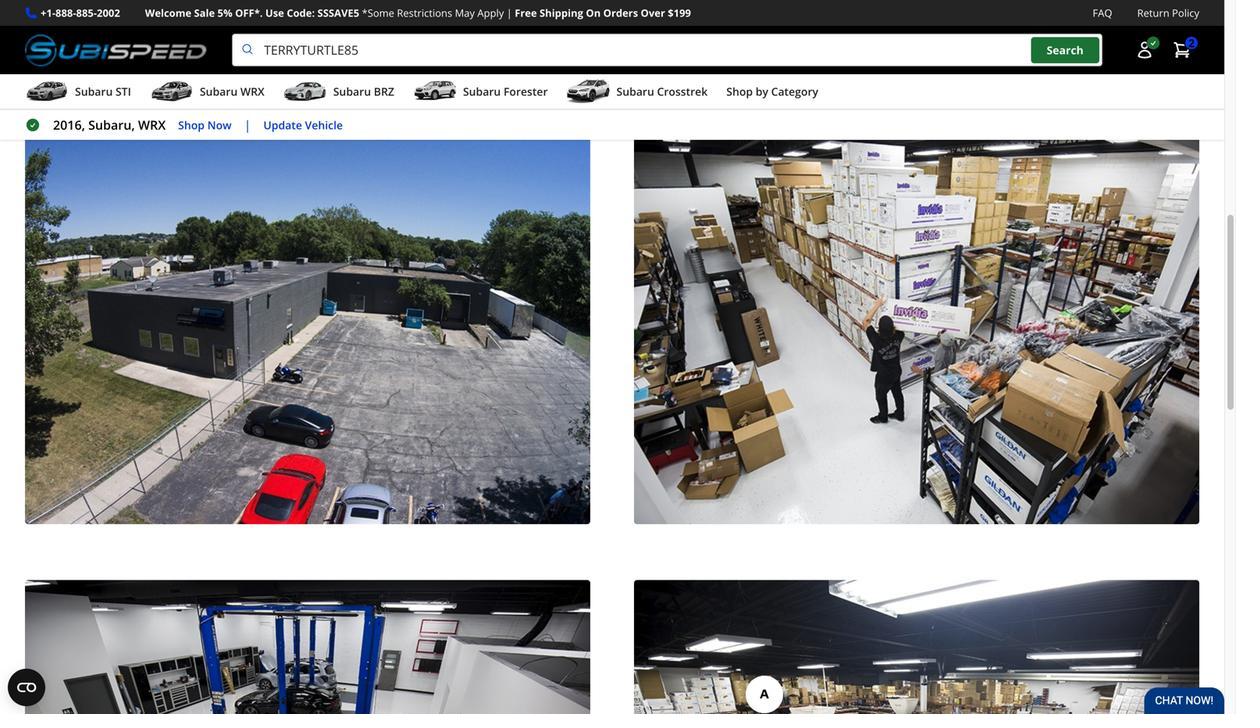 Task type: locate. For each thing, give the bounding box(es) containing it.
open widget image
[[8, 669, 45, 706]]

1 horizontal spatial wrx
[[240, 84, 265, 99]]

subaru for subaru crosstrek
[[617, 84, 655, 99]]

on
[[586, 6, 601, 20]]

885-
[[76, 6, 97, 20]]

subaru inside subaru sti dropdown button
[[75, 84, 113, 99]]

search input field
[[232, 34, 1103, 67]]

brz
[[374, 84, 394, 99]]

0 vertical spatial shop
[[727, 84, 753, 99]]

| left free
[[507, 6, 512, 20]]

faq
[[1093, 6, 1113, 20]]

2 subaru from the left
[[200, 84, 238, 99]]

subaru left brz
[[333, 84, 371, 99]]

free
[[515, 6, 537, 20]]

outside ft image
[[25, 100, 591, 524]]

subaru wrx button
[[150, 77, 265, 109]]

subaru inside subaru forester 'dropdown button'
[[463, 84, 501, 99]]

0 horizontal spatial shop
[[178, 117, 205, 132]]

shop inside dropdown button
[[727, 84, 753, 99]]

1 subaru from the left
[[75, 84, 113, 99]]

subaru inside subaru crosstrek dropdown button
[[617, 84, 655, 99]]

wrx up update
[[240, 84, 265, 99]]

wrx down a subaru wrx thumbnail image
[[138, 116, 166, 133]]

$199
[[668, 6, 691, 20]]

subaru sti
[[75, 84, 131, 99]]

shop
[[727, 84, 753, 99], [178, 117, 205, 132]]

policy
[[1173, 6, 1200, 20]]

by
[[756, 84, 769, 99]]

button image
[[1136, 41, 1155, 59]]

subaru inside 'subaru brz' dropdown button
[[333, 84, 371, 99]]

shop left now
[[178, 117, 205, 132]]

sale
[[194, 6, 215, 20]]

a subaru brz thumbnail image image
[[283, 80, 327, 103]]

1 vertical spatial wrx
[[138, 116, 166, 133]]

0 horizontal spatial |
[[244, 116, 251, 133]]

update
[[264, 117, 302, 132]]

shop left by
[[727, 84, 753, 99]]

1 vertical spatial shop
[[178, 117, 205, 132]]

1 vertical spatial |
[[244, 116, 251, 133]]

forester
[[504, 84, 548, 99]]

a subaru wrx thumbnail image image
[[150, 80, 194, 103]]

2 button
[[1166, 34, 1200, 66]]

update vehicle button
[[264, 116, 343, 134]]

|
[[507, 6, 512, 20], [244, 116, 251, 133]]

apply
[[478, 6, 504, 20]]

subaru inside subaru wrx dropdown button
[[200, 84, 238, 99]]

subaru brz
[[333, 84, 394, 99]]

vehicle
[[305, 117, 343, 132]]

1 horizontal spatial |
[[507, 6, 512, 20]]

888-
[[56, 6, 76, 20]]

3 subaru from the left
[[333, 84, 371, 99]]

2016, subaru, wrx
[[53, 116, 166, 133]]

wrx
[[240, 84, 265, 99], [138, 116, 166, 133]]

restrictions
[[397, 6, 453, 20]]

subaru for subaru forester
[[463, 84, 501, 99]]

category
[[772, 84, 819, 99]]

subaru left sti
[[75, 84, 113, 99]]

5 subaru from the left
[[617, 84, 655, 99]]

subaru crosstrek button
[[567, 77, 708, 109]]

subaru for subaru sti
[[75, 84, 113, 99]]

0 vertical spatial wrx
[[240, 84, 265, 99]]

subaru left forester
[[463, 84, 501, 99]]

subaru brz button
[[283, 77, 394, 109]]

shipping
[[540, 6, 584, 20]]

subaru up now
[[200, 84, 238, 99]]

0 vertical spatial |
[[507, 6, 512, 20]]

subaru right a subaru crosstrek thumbnail image
[[617, 84, 655, 99]]

sssave5
[[318, 6, 359, 20]]

*some
[[362, 6, 394, 20]]

| right now
[[244, 116, 251, 133]]

subaru,
[[88, 116, 135, 133]]

1 horizontal spatial shop
[[727, 84, 753, 99]]

shop now
[[178, 117, 232, 132]]

subaru
[[75, 84, 113, 99], [200, 84, 238, 99], [333, 84, 371, 99], [463, 84, 501, 99], [617, 84, 655, 99]]

welcome sale 5% off*. use code: sssave5 *some restrictions may apply | free shipping on orders over $199
[[145, 6, 691, 20]]

4 subaru from the left
[[463, 84, 501, 99]]

now
[[208, 117, 232, 132]]

shop by category button
[[727, 77, 819, 109]]



Task type: vqa. For each thing, say whether or not it's contained in the screenshot.
search input field
yes



Task type: describe. For each thing, give the bounding box(es) containing it.
2016,
[[53, 116, 85, 133]]

a subaru sti thumbnail image image
[[25, 80, 69, 103]]

+1-888-885-2002 link
[[41, 5, 120, 21]]

subispeed logo image
[[25, 34, 207, 67]]

return policy link
[[1138, 5, 1200, 21]]

shop now link
[[178, 116, 232, 134]]

orders
[[604, 6, 638, 20]]

wrx inside dropdown button
[[240, 84, 265, 99]]

shop for shop now
[[178, 117, 205, 132]]

inside ft warehouse image
[[634, 100, 1200, 524]]

update vehicle
[[264, 117, 343, 132]]

+1-888-885-2002
[[41, 6, 120, 20]]

0 horizontal spatial wrx
[[138, 116, 166, 133]]

crosstrek
[[657, 84, 708, 99]]

2002
[[97, 6, 120, 20]]

subaru for subaru wrx
[[200, 84, 238, 99]]

subaru crosstrek
[[617, 84, 708, 99]]

search
[[1047, 42, 1084, 57]]

subaru forester button
[[413, 77, 548, 109]]

search button
[[1032, 37, 1100, 63]]

return policy
[[1138, 6, 1200, 20]]

shop for shop by category
[[727, 84, 753, 99]]

+1-
[[41, 6, 56, 20]]

a subaru forester thumbnail image image
[[413, 80, 457, 103]]

5%
[[218, 6, 233, 20]]

faq link
[[1093, 5, 1113, 21]]

code:
[[287, 6, 315, 20]]

a subaru crosstrek thumbnail image image
[[567, 80, 611, 103]]

may
[[455, 6, 475, 20]]

2
[[1189, 35, 1195, 50]]

use
[[266, 6, 284, 20]]

off*.
[[235, 6, 263, 20]]

shop by category
[[727, 84, 819, 99]]

over
[[641, 6, 665, 20]]

subaru for subaru brz
[[333, 84, 371, 99]]

subaru forester
[[463, 84, 548, 99]]

welcome
[[145, 6, 192, 20]]

subaru sti button
[[25, 77, 131, 109]]

sti
[[116, 84, 131, 99]]

subaru wrx
[[200, 84, 265, 99]]

return
[[1138, 6, 1170, 20]]



